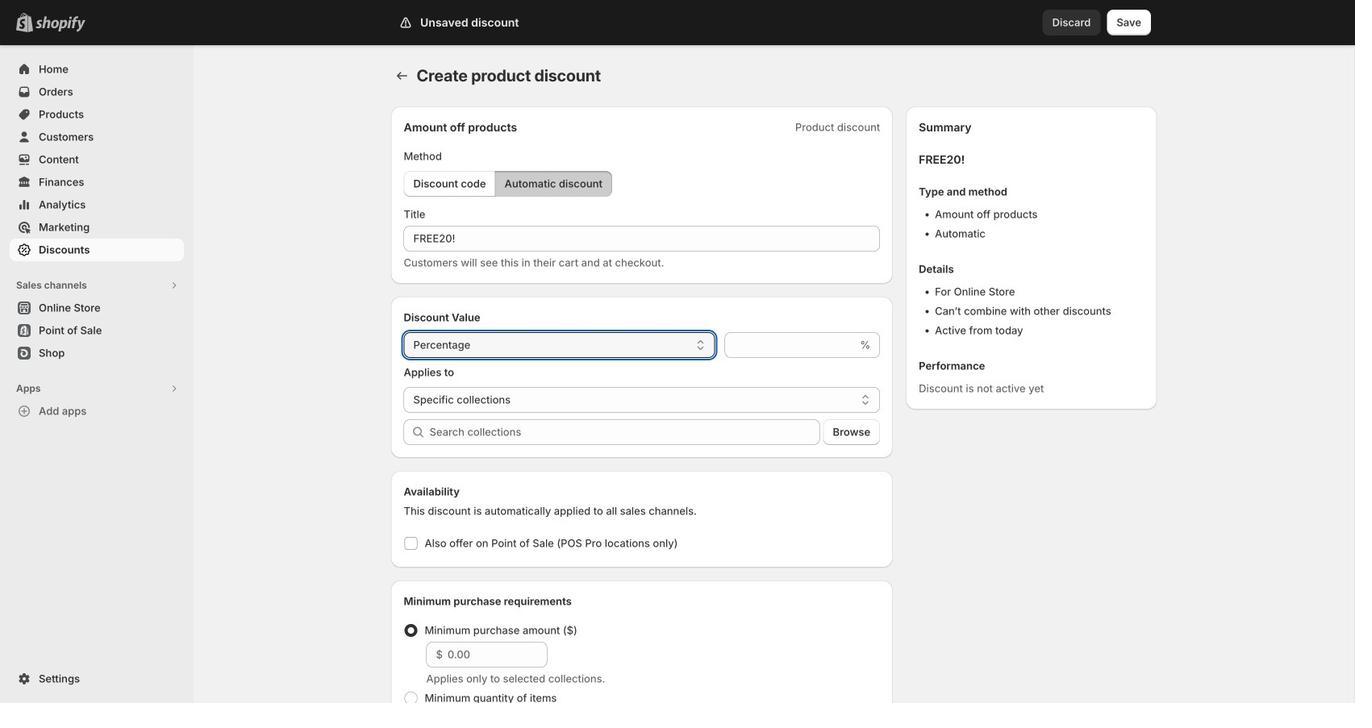 Task type: vqa. For each thing, say whether or not it's contained in the screenshot.
0.00 Text Field
yes



Task type: describe. For each thing, give the bounding box(es) containing it.
0.00 text field
[[448, 642, 547, 668]]

Search collections text field
[[430, 419, 820, 445]]



Task type: locate. For each thing, give the bounding box(es) containing it.
shopify image
[[35, 16, 86, 32]]

None text field
[[404, 226, 880, 252]]

None text field
[[725, 332, 857, 358]]



